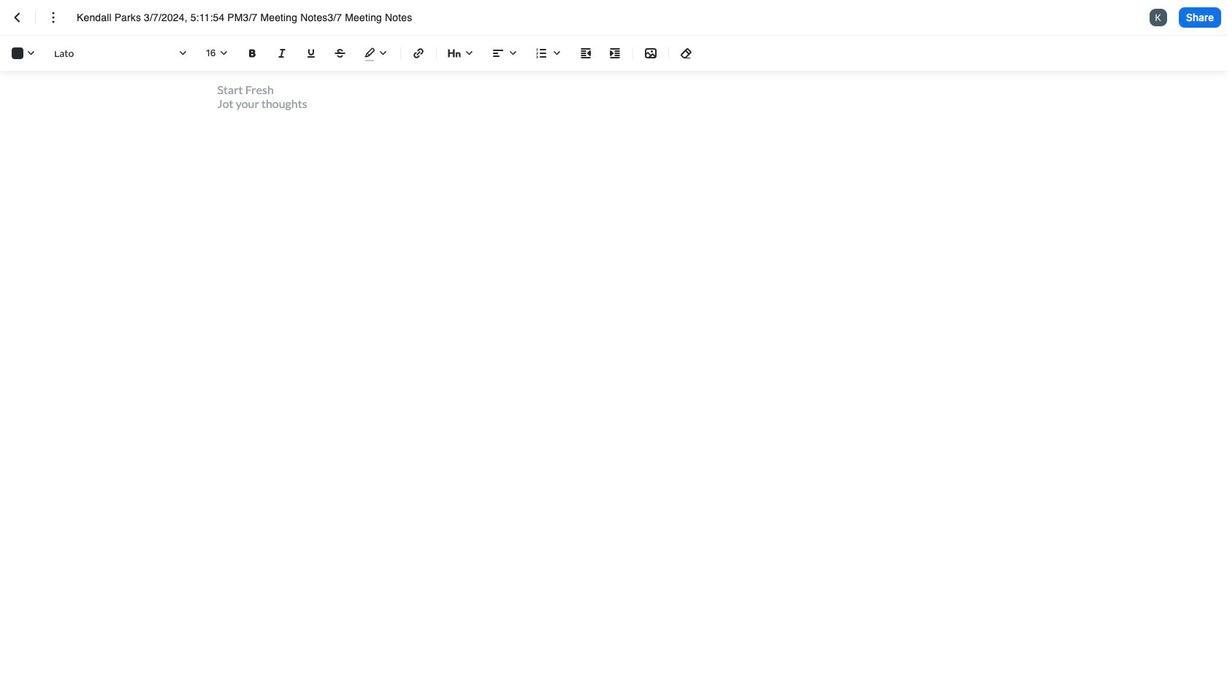 Task type: describe. For each thing, give the bounding box(es) containing it.
increase indent image
[[607, 45, 624, 62]]

bold image
[[244, 45, 262, 62]]

more image
[[45, 9, 62, 26]]



Task type: vqa. For each thing, say whether or not it's contained in the screenshot.
"Jacob Simon" image
no



Task type: locate. For each thing, give the bounding box(es) containing it.
insert image image
[[642, 45, 660, 62]]

decrease indent image
[[577, 45, 595, 62]]

None text field
[[77, 10, 439, 25]]

italic image
[[273, 45, 291, 62]]

strikethrough image
[[332, 45, 349, 62]]

clear style image
[[678, 45, 696, 62]]

link image
[[410, 45, 428, 62]]

all notes image
[[9, 9, 26, 26]]

underline image
[[303, 45, 320, 62]]

kendall parks image
[[1150, 9, 1168, 26]]



